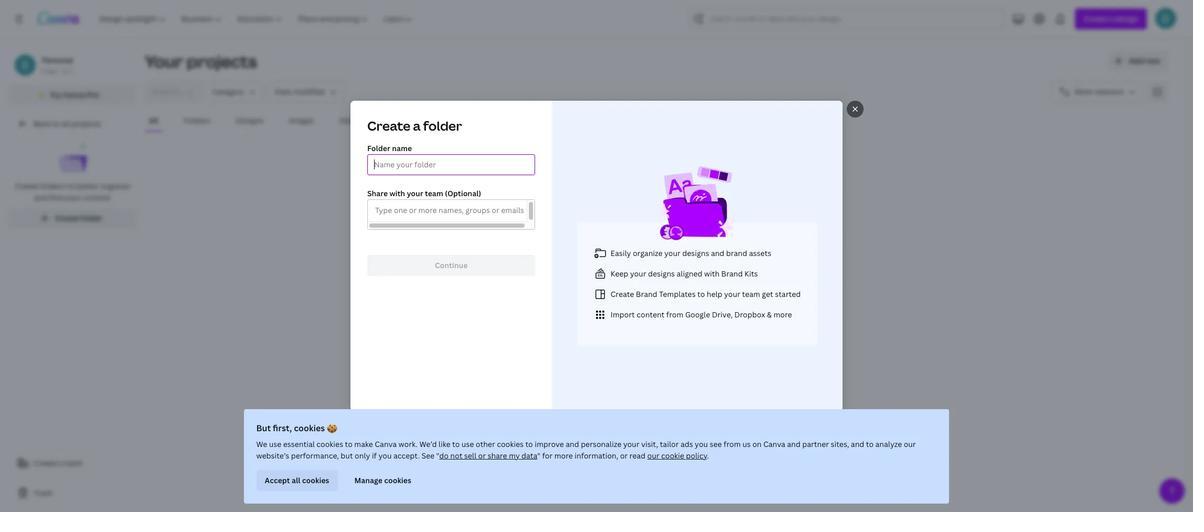 Task type: locate. For each thing, give the bounding box(es) containing it.
ads
[[681, 439, 693, 449]]

cookies up my
[[497, 439, 524, 449]]

2 horizontal spatial a
[[695, 274, 698, 283]]

cookies down performance,
[[302, 475, 330, 485]]

0 horizontal spatial brand
[[636, 289, 657, 299]]

your
[[407, 188, 423, 198], [65, 193, 81, 203], [664, 248, 681, 258], [630, 268, 646, 278], [724, 289, 740, 299], [624, 439, 640, 449]]

0 vertical spatial create folder
[[55, 213, 102, 223]]

1 vertical spatial designs
[[556, 257, 593, 269]]

(optional)
[[445, 188, 481, 198]]

designs inside button
[[236, 115, 264, 125]]

0 vertical spatial designs
[[682, 248, 709, 258]]

and up do not sell or share my data " for more information, or read our cookie policy .
[[566, 439, 579, 449]]

folder down better
[[81, 213, 102, 223]]

0 horizontal spatial projects
[[72, 119, 101, 129]]

cookies
[[294, 422, 325, 434], [317, 439, 343, 449], [497, 439, 524, 449], [302, 475, 330, 485], [384, 475, 412, 485]]

1 vertical spatial designs
[[648, 268, 675, 278]]

your projects
[[145, 50, 257, 72]]

0 vertical spatial organize
[[100, 181, 130, 191]]

with up help
[[704, 268, 720, 278]]

1 horizontal spatial projects
[[187, 50, 257, 72]]

0 horizontal spatial "
[[437, 451, 440, 461]]

from left us
[[724, 439, 741, 449]]

your right help
[[724, 289, 740, 299]]

aligned
[[677, 268, 703, 278]]

1
[[70, 67, 73, 76]]

0 vertical spatial create folder button
[[8, 208, 136, 229]]

1 horizontal spatial a
[[413, 117, 421, 134]]

and inside designs and items you own will appear here anything you design or upload can be found here. create a design or folder to get started.
[[595, 257, 612, 269]]

0 vertical spatial more
[[774, 309, 792, 319]]

2 vertical spatial team
[[65, 458, 83, 468]]

can
[[615, 274, 626, 283]]

back to all projects
[[34, 119, 101, 129]]

brand
[[721, 268, 743, 278], [636, 289, 657, 299]]

0 vertical spatial designs
[[236, 115, 264, 125]]

1 vertical spatial our
[[648, 451, 660, 461]]

from
[[666, 309, 683, 319], [724, 439, 741, 449]]

0 horizontal spatial with
[[390, 188, 405, 198]]

canva right on
[[764, 439, 786, 449]]

organize up found
[[633, 248, 663, 258]]

team
[[425, 188, 443, 198], [742, 289, 760, 299], [65, 458, 83, 468]]

create left folders at the top left of the page
[[15, 181, 38, 191]]

designs inside designs and items you own will appear here anything you design or upload can be found here. create a design or folder to get started.
[[556, 257, 593, 269]]

create inside designs and items you own will appear here anything you design or upload can be found here. create a design or folder to get started.
[[673, 274, 693, 283]]

a up folder name text field
[[413, 117, 421, 134]]

0 horizontal spatial use
[[269, 439, 282, 449]]

create design button
[[575, 296, 653, 317]]

to left help
[[698, 289, 705, 299]]

your right share at the top left
[[407, 188, 423, 198]]

1 horizontal spatial all
[[292, 475, 301, 485]]

0 horizontal spatial designs
[[236, 115, 264, 125]]

create up folder name
[[367, 117, 411, 134]]

import content from google drive, dropbox & more
[[611, 309, 792, 319]]

you
[[642, 257, 659, 269], [550, 274, 561, 283], [695, 439, 708, 449], [379, 451, 392, 461]]

use
[[269, 439, 282, 449], [462, 439, 474, 449]]

folder name
[[367, 143, 412, 153]]

or left read
[[620, 451, 628, 461]]

our
[[904, 439, 916, 449], [648, 451, 660, 461]]

content
[[83, 193, 111, 203], [637, 309, 665, 319]]

1 horizontal spatial canva
[[375, 439, 397, 449]]

create folder down create brand templates to help your team get started
[[683, 302, 730, 312]]

0 horizontal spatial content
[[83, 193, 111, 203]]

projects inside back to all projects link
[[72, 119, 101, 129]]

get left started.
[[757, 274, 767, 283]]

organize right better
[[100, 181, 130, 191]]

0 vertical spatial our
[[904, 439, 916, 449]]

1 horizontal spatial our
[[904, 439, 916, 449]]

content down better
[[83, 193, 111, 203]]

more right for
[[555, 451, 573, 461]]

design left upload
[[563, 274, 583, 283]]

0 horizontal spatial our
[[648, 451, 660, 461]]

all right accept
[[292, 475, 301, 485]]

" inside we use essential cookies to make canva work. we'd like to use other cookies to improve and personalize your visit, tailor ads you see from us on canva and partner sites, and to analyze our website's performance, but only if you accept. see "
[[437, 451, 440, 461]]

create a folder
[[367, 117, 462, 134]]

do not sell or share my data link
[[440, 451, 538, 461]]

visit,
[[642, 439, 658, 449]]

create up trash on the left
[[34, 458, 57, 468]]

designs for designs and items you own will appear here anything you design or upload can be found here. create a design or folder to get started.
[[556, 257, 593, 269]]

1 horizontal spatial design
[[621, 302, 645, 312]]

my
[[509, 451, 520, 461]]

started
[[775, 289, 801, 299]]

0 horizontal spatial designs
[[648, 268, 675, 278]]

1 vertical spatial projects
[[72, 119, 101, 129]]

trash link
[[8, 483, 136, 504]]

brand
[[726, 248, 747, 258]]

1 horizontal spatial organize
[[633, 248, 663, 258]]

use up sell
[[462, 439, 474, 449]]

0 horizontal spatial more
[[555, 451, 573, 461]]

" left for
[[538, 451, 541, 461]]

all
[[149, 115, 158, 125]]

you right anything
[[550, 274, 561, 283]]

0 horizontal spatial create folder
[[55, 213, 102, 223]]

organize inside create folders to better organize and find your content
[[100, 181, 130, 191]]

folders
[[184, 115, 210, 125]]

create up templates in the bottom of the page
[[673, 274, 693, 283]]

easily
[[611, 248, 631, 258]]

get down started.
[[762, 289, 773, 299]]

0 horizontal spatial organize
[[100, 181, 130, 191]]

create folder button
[[8, 208, 136, 229], [662, 296, 738, 317]]

our down the visit,
[[648, 451, 660, 461]]

do
[[440, 451, 449, 461]]

dropbox
[[735, 309, 765, 319]]

0 vertical spatial from
[[666, 309, 683, 319]]

more
[[774, 309, 792, 319], [555, 451, 573, 461]]

" right see
[[437, 451, 440, 461]]

1 vertical spatial a
[[695, 274, 698, 283]]

0 horizontal spatial a
[[59, 458, 63, 468]]

2 horizontal spatial design
[[700, 274, 720, 283]]

1 horizontal spatial designs
[[682, 248, 709, 258]]

0 horizontal spatial team
[[65, 458, 83, 468]]

a
[[413, 117, 421, 134], [695, 274, 698, 283], [59, 458, 63, 468]]

a for folder
[[413, 117, 421, 134]]

and up upload
[[595, 257, 612, 269]]

0 vertical spatial get
[[757, 274, 767, 283]]

your inside create folders to better organize and find your content
[[65, 193, 81, 203]]

1 vertical spatial brand
[[636, 289, 657, 299]]

all inside back to all projects link
[[62, 119, 70, 129]]

here.
[[656, 274, 672, 283]]

with
[[390, 188, 405, 198], [704, 268, 720, 278]]

0 vertical spatial all
[[62, 119, 70, 129]]

folder down here
[[729, 274, 748, 283]]

1 horizontal spatial from
[[724, 439, 741, 449]]

1 " from the left
[[437, 451, 440, 461]]

our right analyze
[[904, 439, 916, 449]]

0 vertical spatial projects
[[187, 50, 257, 72]]

0 horizontal spatial canva
[[63, 90, 85, 100]]

with right share at the top left
[[390, 188, 405, 198]]

and left find
[[34, 193, 47, 203]]

a inside designs and items you own will appear here anything you design or upload can be found here. create a design or folder to get started.
[[695, 274, 698, 283]]

keep your designs aligned with brand kits
[[611, 268, 758, 278]]

1 vertical spatial team
[[742, 289, 760, 299]]

0 vertical spatial brand
[[721, 268, 743, 278]]

create up create design
[[611, 289, 634, 299]]

design
[[563, 274, 583, 283], [700, 274, 720, 283], [621, 302, 645, 312]]

your right find
[[65, 193, 81, 203]]

design down be
[[621, 302, 645, 312]]

designs
[[236, 115, 264, 125], [556, 257, 593, 269]]

brand left kits
[[721, 268, 743, 278]]

get inside designs and items you own will appear here anything you design or upload can be found here. create a design or folder to get started.
[[757, 274, 767, 283]]

and right sites,
[[851, 439, 865, 449]]

to left better
[[67, 181, 75, 191]]

free •
[[42, 67, 60, 76]]

personal
[[42, 55, 73, 65]]

all right back
[[62, 119, 70, 129]]

images
[[289, 115, 314, 125]]

continue
[[435, 260, 468, 270]]

cookies down accept.
[[384, 475, 412, 485]]

1 vertical spatial create folder button
[[662, 296, 738, 317]]

1 vertical spatial more
[[555, 451, 573, 461]]

team up trash link
[[65, 458, 83, 468]]

try
[[50, 90, 61, 100]]

create inside create folders to better organize and find your content
[[15, 181, 38, 191]]

1 horizontal spatial use
[[462, 439, 474, 449]]

None search field
[[689, 8, 1004, 29]]

designs up upload
[[556, 257, 593, 269]]

canva right try
[[63, 90, 85, 100]]

0 vertical spatial with
[[390, 188, 405, 198]]

brand down found
[[636, 289, 657, 299]]

1 vertical spatial content
[[637, 309, 665, 319]]

but
[[341, 451, 353, 461]]

0 horizontal spatial from
[[666, 309, 683, 319]]

or left upload
[[584, 274, 591, 283]]

1 vertical spatial organize
[[633, 248, 663, 258]]

a for team
[[59, 458, 63, 468]]

a inside "create a team" button
[[59, 458, 63, 468]]

designs for designs
[[236, 115, 264, 125]]

content right import
[[637, 309, 665, 319]]

create down upload
[[596, 302, 620, 312]]

and
[[34, 193, 47, 203], [711, 248, 724, 258], [595, 257, 612, 269], [566, 439, 579, 449], [787, 439, 801, 449], [851, 439, 865, 449]]

for
[[543, 451, 553, 461]]

on
[[753, 439, 762, 449]]

2 horizontal spatial team
[[742, 289, 760, 299]]

designs left images
[[236, 115, 264, 125]]

0 vertical spatial a
[[413, 117, 421, 134]]

to down here
[[749, 274, 756, 283]]

use up website's
[[269, 439, 282, 449]]

2 vertical spatial a
[[59, 458, 63, 468]]

create folder for leftmost create folder button
[[55, 213, 102, 223]]

design up create brand templates to help your team get started
[[700, 274, 720, 283]]

to left analyze
[[866, 439, 874, 449]]

to inside create folders to better organize and find your content
[[67, 181, 75, 191]]

team down kits
[[742, 289, 760, 299]]

import
[[611, 309, 635, 319]]

or down appear
[[721, 274, 728, 283]]

policy
[[686, 451, 707, 461]]

upload
[[592, 274, 614, 283]]

1 horizontal spatial designs
[[556, 257, 593, 269]]

1 vertical spatial with
[[704, 268, 720, 278]]

a up trash link
[[59, 458, 63, 468]]

a down will
[[695, 274, 698, 283]]

easily organize your designs and brand assets
[[611, 248, 771, 258]]

0 vertical spatial content
[[83, 193, 111, 203]]

our inside we use essential cookies to make canva work. we'd like to use other cookies to improve and personalize your visit, tailor ads you see from us on canva and partner sites, and to analyze our website's performance, but only if you accept. see "
[[904, 439, 916, 449]]

canva up if
[[375, 439, 397, 449]]

0 horizontal spatial all
[[62, 119, 70, 129]]

appear
[[701, 257, 734, 269]]

create folder down create folders to better organize and find your content
[[55, 213, 102, 223]]

1 vertical spatial create folder
[[683, 302, 730, 312]]

1 horizontal spatial team
[[425, 188, 443, 198]]

drive,
[[712, 309, 733, 319]]

more right & on the bottom right
[[774, 309, 792, 319]]

or
[[584, 274, 591, 283], [721, 274, 728, 283], [479, 451, 486, 461], [620, 451, 628, 461]]

team up type one or more names, groups or e​​ma​il​s text field
[[425, 188, 443, 198]]

&
[[767, 309, 772, 319]]

will
[[683, 257, 699, 269]]

1 vertical spatial from
[[724, 439, 741, 449]]

your up read
[[624, 439, 640, 449]]

1 horizontal spatial create folder
[[683, 302, 730, 312]]

0 horizontal spatial create folder button
[[8, 208, 136, 229]]

from down templates in the bottom of the page
[[666, 309, 683, 319]]

like
[[439, 439, 451, 449]]

1 vertical spatial all
[[292, 475, 301, 485]]

1 horizontal spatial "
[[538, 451, 541, 461]]

free
[[42, 67, 55, 76]]

cookies inside "manage cookies" button
[[384, 475, 412, 485]]



Task type: vqa. For each thing, say whether or not it's contained in the screenshot.
the left Brown Minimalist Lifestyle Daily Vlog YouTube Thumbnail 'group'
no



Task type: describe. For each thing, give the bounding box(es) containing it.
1 horizontal spatial brand
[[721, 268, 743, 278]]

to up but at left bottom
[[345, 439, 353, 449]]

your left will
[[664, 248, 681, 258]]

you right if
[[379, 451, 392, 461]]

try canva pro button
[[8, 85, 136, 105]]

if
[[372, 451, 377, 461]]

0 vertical spatial team
[[425, 188, 443, 198]]

videos button
[[335, 111, 368, 131]]

trash
[[34, 488, 53, 498]]

create a team
[[34, 458, 83, 468]]

accept.
[[394, 451, 420, 461]]

cookie
[[662, 451, 685, 461]]

team inside button
[[65, 458, 83, 468]]

find
[[49, 193, 63, 203]]

website's
[[257, 451, 290, 461]]

or right sell
[[479, 451, 486, 461]]

essential
[[284, 439, 315, 449]]

your right can at the right
[[630, 268, 646, 278]]

share
[[488, 451, 507, 461]]

found
[[637, 274, 655, 283]]

to up data
[[526, 439, 533, 449]]

cookies down 🍪
[[317, 439, 343, 449]]

back to all projects link
[[8, 113, 136, 134]]

performance,
[[291, 451, 339, 461]]

🍪
[[327, 422, 338, 434]]

other
[[476, 439, 495, 449]]

you up found
[[642, 257, 659, 269]]

kits
[[745, 268, 758, 278]]

keep
[[611, 268, 628, 278]]

create down create brand templates to help your team get started
[[683, 302, 707, 312]]

accept all cookies button
[[257, 470, 338, 491]]

1 horizontal spatial create folder button
[[662, 296, 738, 317]]

our cookie policy link
[[648, 451, 707, 461]]

.
[[707, 451, 709, 461]]

cookies up "essential"
[[294, 422, 325, 434]]

content inside create folders to better organize and find your content
[[83, 193, 111, 203]]

1 use from the left
[[269, 439, 282, 449]]

be
[[628, 274, 635, 283]]

sell
[[465, 451, 477, 461]]

anything
[[521, 274, 549, 283]]

from inside we use essential cookies to make canva work. we'd like to use other cookies to improve and personalize your visit, tailor ads you see from us on canva and partner sites, and to analyze our website's performance, but only if you accept. see "
[[724, 439, 741, 449]]

assets
[[749, 248, 771, 258]]

and left brand
[[711, 248, 724, 258]]

and inside create folders to better organize and find your content
[[34, 193, 47, 203]]

folders button
[[179, 111, 215, 131]]

to right back
[[52, 119, 60, 129]]

1 horizontal spatial with
[[704, 268, 720, 278]]

sites,
[[831, 439, 849, 449]]

name
[[392, 143, 412, 153]]

here
[[736, 257, 757, 269]]

we
[[257, 439, 268, 449]]

2 use from the left
[[462, 439, 474, 449]]

all button
[[145, 111, 163, 131]]

improve
[[535, 439, 564, 449]]

share with your team (optional)
[[367, 188, 481, 198]]

to inside designs and items you own will appear here anything you design or upload can be found here. create a design or folder to get started.
[[749, 274, 756, 283]]

folder up folder name text field
[[423, 117, 462, 134]]

try canva pro
[[50, 90, 99, 100]]

started.
[[768, 274, 792, 283]]

data
[[522, 451, 538, 461]]

only
[[355, 451, 370, 461]]

folder down help
[[708, 302, 730, 312]]

google
[[685, 309, 710, 319]]

see
[[710, 439, 722, 449]]

back
[[34, 119, 50, 129]]

2 horizontal spatial canva
[[764, 439, 786, 449]]

folders
[[40, 181, 65, 191]]

create a team button
[[8, 453, 136, 474]]

share
[[367, 188, 388, 198]]

your inside we use essential cookies to make canva work. we'd like to use other cookies to improve and personalize your visit, tailor ads you see from us on canva and partner sites, and to analyze our website's performance, but only if you accept. see "
[[624, 439, 640, 449]]

0 horizontal spatial design
[[563, 274, 583, 283]]

us
[[743, 439, 751, 449]]

cookies inside accept all cookies button
[[302, 475, 330, 485]]

1 horizontal spatial more
[[774, 309, 792, 319]]

more inside but first, cookies 🍪 dialog
[[555, 451, 573, 461]]

create inside button
[[34, 458, 57, 468]]

create folders to better organize and find your content
[[15, 181, 130, 203]]

design inside 'button'
[[621, 302, 645, 312]]

and left partner
[[787, 439, 801, 449]]

items
[[614, 257, 640, 269]]

manage cookies
[[355, 475, 412, 485]]

make
[[355, 439, 373, 449]]

1 vertical spatial get
[[762, 289, 773, 299]]

tailor
[[660, 439, 679, 449]]

create brand templates to help your team get started
[[611, 289, 801, 299]]

information,
[[575, 451, 619, 461]]

create down find
[[55, 213, 79, 223]]

all inside accept all cookies button
[[292, 475, 301, 485]]

pro
[[87, 90, 99, 100]]

accept all cookies
[[265, 475, 330, 485]]

canva inside button
[[63, 90, 85, 100]]

Folder name text field
[[374, 155, 528, 175]]

own
[[662, 257, 681, 269]]

do not sell or share my data " for more information, or read our cookie policy .
[[440, 451, 709, 461]]

see
[[422, 451, 435, 461]]

1 horizontal spatial content
[[637, 309, 665, 319]]

but first, cookies 🍪 dialog
[[244, 409, 949, 504]]

we use essential cookies to make canva work. we'd like to use other cookies to improve and personalize your visit, tailor ads you see from us on canva and partner sites, and to analyze our website's performance, but only if you accept. see "
[[257, 439, 916, 461]]

we'd
[[420, 439, 437, 449]]

2 " from the left
[[538, 451, 541, 461]]

but
[[257, 422, 271, 434]]

images button
[[285, 111, 318, 131]]

Type one or more names, groups or e​​ma​il​s text field
[[372, 204, 527, 218]]

but first, cookies 🍪
[[257, 422, 338, 434]]

create folder for the right create folder button
[[683, 302, 730, 312]]

you up policy
[[695, 439, 708, 449]]

manage cookies button
[[346, 470, 420, 491]]

manage
[[355, 475, 383, 485]]

continue button
[[367, 255, 535, 276]]

folder inside designs and items you own will appear here anything you design or upload can be found here. create a design or folder to get started.
[[729, 274, 748, 283]]

to right like
[[453, 439, 460, 449]]

create design
[[596, 302, 645, 312]]

better
[[76, 181, 99, 191]]

create inside 'button'
[[596, 302, 620, 312]]

analyze
[[876, 439, 902, 449]]

top level navigation element
[[92, 8, 422, 29]]

work.
[[399, 439, 418, 449]]



